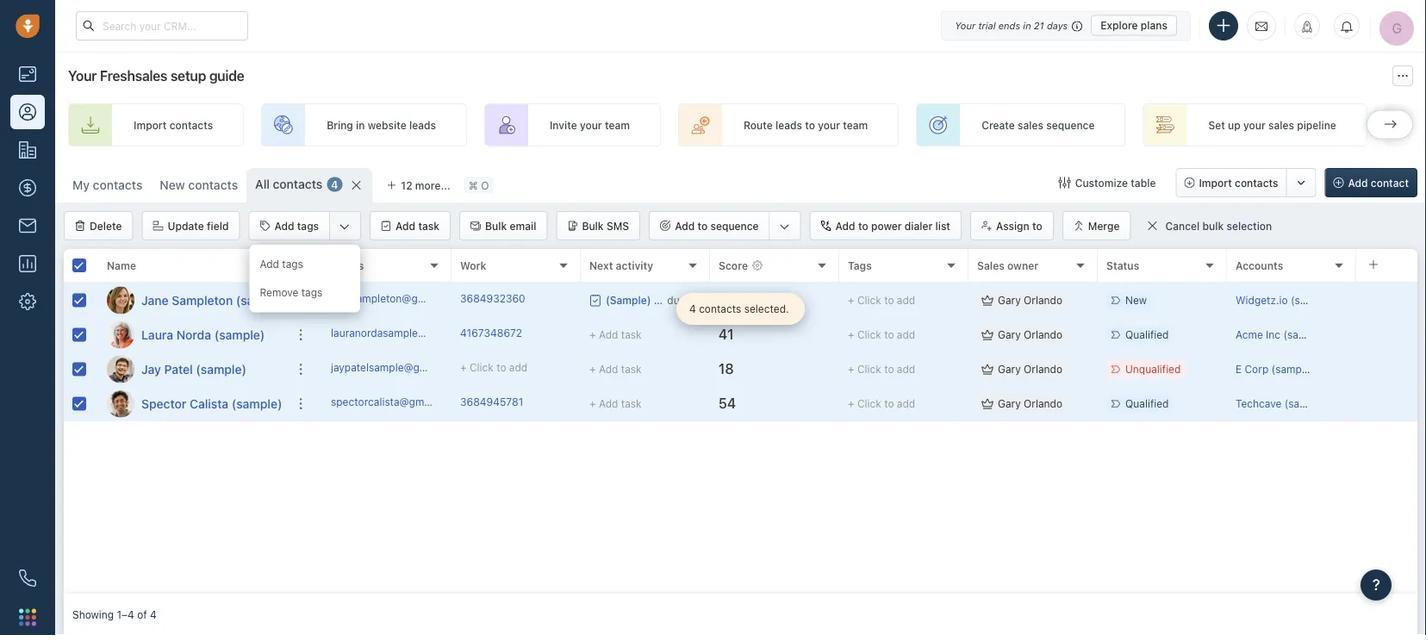 Task type: vqa. For each thing, say whether or not it's contained in the screenshot.
the left sales
yes



Task type: describe. For each thing, give the bounding box(es) containing it.
create
[[982, 119, 1015, 131]]

power
[[871, 220, 902, 232]]

click for 18
[[857, 363, 881, 375]]

2 your from the left
[[818, 119, 840, 131]]

orlando for 54
[[1024, 398, 1062, 410]]

press space to deselect this row. row containing 18
[[322, 352, 1417, 387]]

update
[[168, 220, 204, 232]]

jaypatelsample@gmail.com
[[331, 361, 463, 373]]

add to sequence button
[[650, 212, 769, 240]]

+ add task for 41
[[589, 329, 642, 341]]

emails
[[331, 259, 364, 271]]

row group containing jane sampleton (sample)
[[64, 283, 322, 421]]

jane sampleton (sample) link
[[141, 292, 286, 309]]

container_wx8msf4aqz5i3rn1 image for techcave
[[981, 398, 993, 410]]

set up your sales pipeline link
[[1143, 103, 1367, 146]]

(sample) for acme inc (sample)
[[1283, 329, 1326, 341]]

accounts
[[1236, 259, 1283, 271]]

container_wx8msf4aqz5i3rn1 image for e
[[981, 363, 993, 375]]

add tags button
[[249, 212, 329, 240]]

merge button
[[1062, 211, 1131, 240]]

contacts inside button
[[1235, 177, 1278, 189]]

press space to deselect this row. row containing jay patel (sample)
[[64, 352, 322, 387]]

selection
[[1227, 220, 1272, 232]]

of
[[137, 608, 147, 620]]

your for your freshsales setup guide
[[68, 68, 97, 84]]

techcave (sample)
[[1236, 398, 1327, 410]]

o
[[481, 179, 489, 191]]

1 vertical spatial 4
[[689, 303, 696, 315]]

techcave
[[1236, 398, 1282, 410]]

grid containing 48
[[64, 247, 1417, 594]]

qualified for 54
[[1125, 398, 1169, 410]]

name row
[[64, 249, 322, 283]]

1 vertical spatial add tags
[[260, 258, 303, 270]]

import contacts button
[[1176, 168, 1287, 197]]

(sample) for laura norda (sample)
[[214, 327, 265, 342]]

2 sales from the left
[[1268, 119, 1294, 131]]

(sample) down e corp (sample) 'link'
[[1284, 398, 1327, 410]]

next
[[589, 259, 613, 271]]

gary for 41
[[998, 329, 1021, 341]]

orlando for 41
[[1024, 329, 1062, 341]]

work
[[460, 259, 486, 271]]

1 gary from the top
[[998, 294, 1021, 306]]

selected.
[[744, 303, 789, 315]]

1–4
[[117, 608, 134, 620]]

18
[[719, 361, 734, 377]]

⌘
[[469, 179, 478, 191]]

bulk for bulk email
[[485, 220, 507, 232]]

patel
[[164, 362, 193, 376]]

add inside group
[[675, 220, 695, 232]]

janesampleton@gmail.com link
[[331, 291, 461, 309]]

acme inc (sample)
[[1236, 329, 1326, 341]]

+ add task for 54
[[589, 398, 642, 410]]

explore
[[1101, 19, 1138, 31]]

task for 54
[[621, 398, 642, 410]]

press space to deselect this row. row containing spector calista (sample)
[[64, 387, 322, 421]]

import contacts for import contacts button
[[1199, 177, 1278, 189]]

more...
[[415, 179, 450, 191]]

4 contacts selected.
[[689, 303, 789, 315]]

janesampleton@gmail.com
[[331, 292, 461, 304]]

cancel
[[1165, 220, 1200, 232]]

(sample) for jane sampleton (sample)
[[236, 293, 286, 307]]

field
[[207, 220, 229, 232]]

corp
[[1245, 363, 1269, 375]]

e
[[1236, 363, 1242, 375]]

next activity
[[589, 259, 653, 271]]

bring
[[327, 119, 353, 131]]

tags inside button
[[297, 220, 319, 232]]

gary orlando for 18
[[998, 363, 1062, 375]]

delete
[[90, 220, 122, 232]]

1 vertical spatial tags
[[282, 258, 303, 270]]

route leads to your team link
[[678, 103, 899, 146]]

container_wx8msf4aqz5i3rn1 image for widgetz.io
[[981, 294, 993, 306]]

email image
[[1255, 19, 1267, 33]]

score
[[719, 259, 748, 271]]

remove
[[260, 287, 298, 299]]

merge
[[1088, 220, 1120, 232]]

bring in website leads
[[327, 119, 436, 131]]

status
[[1106, 259, 1139, 271]]

bulk sms
[[582, 220, 629, 232]]

cell for 41
[[1356, 318, 1417, 352]]

0 vertical spatial in
[[1023, 20, 1031, 31]]

add to power dialer list button
[[810, 211, 962, 240]]

widgetz.io (sample)
[[1236, 294, 1334, 306]]

add contact
[[1348, 177, 1409, 189]]

techcave (sample) link
[[1236, 398, 1327, 410]]

2 leads from the left
[[775, 119, 802, 131]]

spectorcalista@gmail.com link
[[331, 395, 459, 413]]

website
[[368, 119, 406, 131]]

12
[[401, 179, 412, 191]]

41
[[719, 326, 734, 343]]

pipeline
[[1297, 119, 1336, 131]]

sequence for create sales sequence
[[1046, 119, 1095, 131]]

table
[[1131, 177, 1156, 189]]

new for new
[[1125, 294, 1147, 306]]

contacts up 41
[[699, 303, 741, 315]]

explore plans
[[1101, 19, 1168, 31]]

task inside "button"
[[418, 220, 439, 232]]

group containing add tags
[[249, 211, 361, 312]]

set
[[1208, 119, 1225, 131]]

new for new contacts
[[160, 178, 185, 192]]

guide
[[209, 68, 244, 84]]

j image
[[107, 355, 134, 383]]

row group containing 48
[[322, 283, 1417, 421]]

update field
[[168, 220, 229, 232]]

press space to deselect this row. row containing 41
[[322, 318, 1417, 352]]

54
[[719, 395, 736, 412]]

container_wx8msf4aqz5i3rn1 image inside customize table 'button'
[[1059, 177, 1071, 189]]

angle down image inside add to sequence group
[[779, 218, 790, 235]]

explore plans link
[[1091, 15, 1177, 36]]

4 inside all contacts 4
[[331, 178, 338, 190]]

+ click to add for 41
[[848, 329, 915, 341]]

new contacts
[[160, 178, 238, 192]]

+ click to add for 18
[[848, 363, 915, 375]]

to inside assign to button
[[1032, 220, 1042, 232]]

owner
[[1007, 259, 1039, 271]]

(sample) up acme inc (sample)
[[1291, 294, 1334, 306]]

press space to deselect this row. row containing laura norda (sample)
[[64, 318, 322, 352]]

name
[[107, 259, 136, 271]]

(sample) for e corp (sample)
[[1271, 363, 1314, 375]]

click for 41
[[857, 329, 881, 341]]

set up your sales pipeline
[[1208, 119, 1336, 131]]

press space to deselect this row. row containing jane sampleton (sample)
[[64, 283, 322, 318]]

12 more... button
[[377, 173, 460, 197]]

laura
[[141, 327, 173, 342]]

add for 54
[[897, 398, 915, 410]]

assign to
[[996, 220, 1042, 232]]

3684945781
[[460, 396, 523, 408]]

setup
[[170, 68, 206, 84]]

48
[[719, 292, 736, 308]]

1 + click to add from the top
[[848, 294, 915, 306]]

email
[[510, 220, 536, 232]]

add task button
[[370, 211, 451, 240]]

e corp (sample)
[[1236, 363, 1314, 375]]

gary orlando for 54
[[998, 398, 1062, 410]]

press space to deselect this row. row containing 54
[[322, 387, 1417, 421]]

add for 41
[[897, 329, 915, 341]]

to inside add to sequence "button"
[[697, 220, 708, 232]]

jay patel (sample) link
[[141, 361, 246, 378]]

import contacts group
[[1176, 168, 1316, 197]]

lauranordasample@gmail.com
[[331, 327, 477, 339]]

all
[[255, 177, 270, 191]]

customize table button
[[1048, 168, 1167, 197]]



Task type: locate. For each thing, give the bounding box(es) containing it.
all contacts 4
[[255, 177, 338, 191]]

leads right route
[[775, 119, 802, 131]]

(sample) right inc
[[1283, 329, 1326, 341]]

to inside route leads to your team link
[[805, 119, 815, 131]]

(sample) right calista
[[232, 396, 282, 411]]

1 horizontal spatial 4
[[331, 178, 338, 190]]

qualified up unqualified
[[1125, 329, 1169, 341]]

1 cell from the top
[[1356, 283, 1417, 317]]

0 vertical spatial add tags
[[274, 220, 319, 232]]

3 cell from the top
[[1356, 352, 1417, 386]]

1 horizontal spatial your
[[955, 20, 976, 31]]

1 angle down image from the left
[[340, 218, 350, 235]]

import contacts up selection
[[1199, 177, 1278, 189]]

3 + click to add from the top
[[848, 363, 915, 375]]

0 vertical spatial qualified
[[1125, 329, 1169, 341]]

contacts up field on the left top of the page
[[188, 178, 238, 192]]

new contacts button
[[151, 168, 247, 202], [160, 178, 238, 192]]

1 horizontal spatial angle down image
[[779, 218, 790, 235]]

your left freshsales
[[68, 68, 97, 84]]

grid
[[64, 247, 1417, 594]]

new
[[160, 178, 185, 192], [1125, 294, 1147, 306]]

sequence inside "button"
[[710, 220, 759, 232]]

add tags down all contacts 4
[[274, 220, 319, 232]]

menu containing add tags
[[249, 245, 360, 312]]

your right up in the top right of the page
[[1243, 119, 1266, 131]]

contacts right all
[[273, 177, 323, 191]]

3 + add task from the top
[[589, 398, 642, 410]]

1 qualified from the top
[[1125, 329, 1169, 341]]

in right bring
[[356, 119, 365, 131]]

import
[[134, 119, 167, 131], [1199, 177, 1232, 189]]

3 gary from the top
[[998, 363, 1021, 375]]

1 sales from the left
[[1018, 119, 1043, 131]]

import contacts link
[[68, 103, 244, 146]]

add contact button
[[1325, 168, 1417, 197]]

import down your freshsales setup guide
[[134, 119, 167, 131]]

0 vertical spatial import
[[134, 119, 167, 131]]

spectorcalista@gmail.com 3684945781
[[331, 396, 523, 408]]

norda
[[176, 327, 211, 342]]

container_wx8msf4aqz5i3rn1 image for acme
[[981, 329, 993, 341]]

tags down all contacts 4
[[297, 220, 319, 232]]

bulk left email
[[485, 220, 507, 232]]

row group
[[64, 283, 322, 421], [322, 283, 1417, 421]]

bulk inside bulk sms button
[[582, 220, 604, 232]]

add to sequence
[[675, 220, 759, 232]]

import for import contacts link
[[134, 119, 167, 131]]

4 gary from the top
[[998, 398, 1021, 410]]

jaypatelsample@gmail.com link
[[331, 360, 463, 378]]

task
[[418, 220, 439, 232], [621, 329, 642, 341], [621, 363, 642, 375], [621, 398, 642, 410]]

new inside row group
[[1125, 294, 1147, 306]]

tags right the remove
[[301, 287, 323, 299]]

0 vertical spatial your
[[955, 20, 976, 31]]

2 orlando from the top
[[1024, 329, 1062, 341]]

2 team from the left
[[843, 119, 868, 131]]

click for 54
[[857, 398, 881, 410]]

assign to button
[[970, 211, 1054, 240]]

cell
[[1356, 283, 1417, 317], [1356, 318, 1417, 352], [1356, 352, 1417, 386], [1356, 387, 1417, 420]]

0 vertical spatial sequence
[[1046, 119, 1095, 131]]

import contacts
[[134, 119, 213, 131], [1199, 177, 1278, 189]]

0 horizontal spatial sales
[[1018, 119, 1043, 131]]

1 vertical spatial your
[[68, 68, 97, 84]]

import contacts inside button
[[1199, 177, 1278, 189]]

jay
[[141, 362, 161, 376]]

0 horizontal spatial bulk
[[485, 220, 507, 232]]

ends
[[998, 20, 1020, 31]]

add tags inside button
[[274, 220, 319, 232]]

qualified for 41
[[1125, 329, 1169, 341]]

add task
[[396, 220, 439, 232]]

customize table
[[1075, 177, 1156, 189]]

acme inc (sample) link
[[1236, 329, 1326, 341]]

contacts right my
[[93, 178, 142, 192]]

1 horizontal spatial leads
[[775, 119, 802, 131]]

1 horizontal spatial in
[[1023, 20, 1031, 31]]

2 vertical spatial + add task
[[589, 398, 642, 410]]

orlando for 18
[[1024, 363, 1062, 375]]

4 + click to add from the top
[[848, 398, 915, 410]]

0 horizontal spatial your
[[68, 68, 97, 84]]

4 right all contacts link in the left of the page
[[331, 178, 338, 190]]

angle down image
[[340, 218, 350, 235], [779, 218, 790, 235]]

my contacts button
[[64, 168, 151, 202], [72, 178, 142, 192]]

1 vertical spatial + add task
[[589, 363, 642, 375]]

4 orlando from the top
[[1024, 398, 1062, 410]]

(sample) right corp
[[1271, 363, 1314, 375]]

sequence for add to sequence
[[710, 220, 759, 232]]

j image
[[107, 287, 134, 314]]

invite your team
[[550, 119, 630, 131]]

angle down image right add to sequence
[[779, 218, 790, 235]]

1 horizontal spatial sequence
[[1046, 119, 1095, 131]]

widgetz.io (sample) link
[[1236, 294, 1334, 306]]

gary for 18
[[998, 363, 1021, 375]]

2 vertical spatial 4
[[150, 608, 157, 620]]

2 horizontal spatial 4
[[689, 303, 696, 315]]

spector
[[141, 396, 186, 411]]

1 bulk from the left
[[485, 220, 507, 232]]

calista
[[190, 396, 228, 411]]

activity
[[616, 259, 653, 271]]

import up bulk
[[1199, 177, 1232, 189]]

bulk left sms
[[582, 220, 604, 232]]

cancel bulk selection
[[1165, 220, 1272, 232]]

qualified down unqualified
[[1125, 398, 1169, 410]]

4167348672
[[460, 327, 522, 339]]

(sample) down jane sampleton (sample) link
[[214, 327, 265, 342]]

+ add task
[[589, 329, 642, 341], [589, 363, 642, 375], [589, 398, 642, 410]]

sales right create
[[1018, 119, 1043, 131]]

add for 18
[[897, 363, 915, 375]]

gary orlando for 41
[[998, 329, 1062, 341]]

Search your CRM... text field
[[76, 11, 248, 40]]

task for 41
[[621, 329, 642, 341]]

0 horizontal spatial new
[[160, 178, 185, 192]]

cell for 18
[[1356, 352, 1417, 386]]

days
[[1047, 20, 1068, 31]]

sales
[[977, 259, 1005, 271]]

1 leads from the left
[[409, 119, 436, 131]]

1 your from the left
[[580, 119, 602, 131]]

tags
[[848, 259, 872, 271]]

bulk inside bulk email button
[[485, 220, 507, 232]]

bulk
[[485, 220, 507, 232], [582, 220, 604, 232]]

21
[[1034, 20, 1044, 31]]

3684945781 link
[[460, 395, 523, 413]]

1 row group from the left
[[64, 283, 322, 421]]

freshworks switcher image
[[19, 609, 36, 626]]

new down 'status'
[[1125, 294, 1147, 306]]

4
[[331, 178, 338, 190], [689, 303, 696, 315], [150, 608, 157, 620]]

1 horizontal spatial team
[[843, 119, 868, 131]]

1 vertical spatial in
[[356, 119, 365, 131]]

(sample) up the spector calista (sample)
[[196, 362, 246, 376]]

gary for 54
[[998, 398, 1021, 410]]

0 horizontal spatial your
[[580, 119, 602, 131]]

2 row group from the left
[[322, 283, 1417, 421]]

sequence
[[1046, 119, 1095, 131], [710, 220, 759, 232]]

route leads to your team
[[744, 119, 868, 131]]

1 vertical spatial new
[[1125, 294, 1147, 306]]

4 right of
[[150, 608, 157, 620]]

(sample)
[[236, 293, 286, 307], [1291, 294, 1334, 306], [214, 327, 265, 342], [1283, 329, 1326, 341], [196, 362, 246, 376], [1271, 363, 1314, 375], [232, 396, 282, 411], [1284, 398, 1327, 410]]

acme
[[1236, 329, 1263, 341]]

spector calista (sample)
[[141, 396, 282, 411]]

your left the trial at the top of the page
[[955, 20, 976, 31]]

your freshsales setup guide
[[68, 68, 244, 84]]

0 vertical spatial new
[[160, 178, 185, 192]]

spectorcalista@gmail.com
[[331, 396, 459, 408]]

0 horizontal spatial angle down image
[[340, 218, 350, 235]]

0 horizontal spatial team
[[605, 119, 630, 131]]

sequence up customize
[[1046, 119, 1095, 131]]

assign
[[996, 220, 1029, 232]]

+ add task for 18
[[589, 363, 642, 375]]

cell for 54
[[1356, 387, 1417, 420]]

4 cell from the top
[[1356, 387, 1417, 420]]

1 orlando from the top
[[1024, 294, 1062, 306]]

press space to deselect this row. row containing 48
[[322, 283, 1417, 318]]

0 horizontal spatial import contacts
[[134, 119, 213, 131]]

your right route
[[818, 119, 840, 131]]

2 + click to add from the top
[[848, 329, 915, 341]]

gary
[[998, 294, 1021, 306], [998, 329, 1021, 341], [998, 363, 1021, 375], [998, 398, 1021, 410]]

4 gary orlando from the top
[[998, 398, 1062, 410]]

sales left pipeline
[[1268, 119, 1294, 131]]

2 cell from the top
[[1356, 318, 1417, 352]]

(sample) right sampleton
[[236, 293, 286, 307]]

1 vertical spatial import contacts
[[1199, 177, 1278, 189]]

create sales sequence link
[[916, 103, 1126, 146]]

leads right the website
[[409, 119, 436, 131]]

to inside the add to power dialer list button
[[858, 220, 868, 232]]

12 more...
[[401, 179, 450, 191]]

2 vertical spatial tags
[[301, 287, 323, 299]]

1 gary orlando from the top
[[998, 294, 1062, 306]]

0 vertical spatial tags
[[297, 220, 319, 232]]

all contacts link
[[255, 176, 323, 193]]

phone element
[[10, 561, 45, 595]]

bulk for bulk sms
[[582, 220, 604, 232]]

angle down image inside group
[[340, 218, 350, 235]]

0 vertical spatial import contacts
[[134, 119, 213, 131]]

2 gary from the top
[[998, 329, 1021, 341]]

0 horizontal spatial import
[[134, 119, 167, 131]]

up
[[1228, 119, 1241, 131]]

2 + add task from the top
[[589, 363, 642, 375]]

invite your team link
[[484, 103, 661, 146]]

bulk
[[1202, 220, 1224, 232]]

1 horizontal spatial sales
[[1268, 119, 1294, 131]]

menu
[[249, 245, 360, 312]]

new up update
[[160, 178, 185, 192]]

0 horizontal spatial in
[[356, 119, 365, 131]]

import contacts down setup
[[134, 119, 213, 131]]

s image
[[107, 390, 134, 417]]

2 qualified from the top
[[1125, 398, 1169, 410]]

3684932360 link
[[460, 291, 525, 309]]

create sales sequence
[[982, 119, 1095, 131]]

0 horizontal spatial 4
[[150, 608, 157, 620]]

add tags up the remove
[[260, 258, 303, 270]]

1 vertical spatial sequence
[[710, 220, 759, 232]]

add to power dialer list
[[835, 220, 950, 232]]

1 horizontal spatial your
[[818, 119, 840, 131]]

group
[[249, 211, 361, 312]]

container_wx8msf4aqz5i3rn1 image
[[1146, 220, 1158, 232]]

(sample) for spector calista (sample)
[[232, 396, 282, 411]]

1 team from the left
[[605, 119, 630, 131]]

3 gary orlando from the top
[[998, 363, 1062, 375]]

1 vertical spatial import
[[1199, 177, 1232, 189]]

0 vertical spatial + add task
[[589, 329, 642, 341]]

plans
[[1141, 19, 1168, 31]]

1 horizontal spatial import
[[1199, 177, 1232, 189]]

3 orlando from the top
[[1024, 363, 1062, 375]]

leads
[[409, 119, 436, 131], [775, 119, 802, 131]]

tags up "remove tags"
[[282, 258, 303, 270]]

contacts down setup
[[169, 119, 213, 131]]

remove tags
[[260, 287, 323, 299]]

import contacts for import contacts link
[[134, 119, 213, 131]]

unqualified
[[1125, 363, 1181, 375]]

2 gary orlando from the top
[[998, 329, 1062, 341]]

inc
[[1266, 329, 1280, 341]]

1 + add task from the top
[[589, 329, 642, 341]]

0 horizontal spatial sequence
[[710, 220, 759, 232]]

task for 18
[[621, 363, 642, 375]]

your
[[955, 20, 976, 31], [68, 68, 97, 84]]

1 vertical spatial qualified
[[1125, 398, 1169, 410]]

container_wx8msf4aqz5i3rn1 image
[[1059, 177, 1071, 189], [589, 294, 601, 306], [981, 294, 993, 306], [981, 329, 993, 341], [981, 363, 993, 375], [981, 398, 993, 410]]

2 bulk from the left
[[582, 220, 604, 232]]

contact
[[1371, 177, 1409, 189]]

phone image
[[19, 570, 36, 587]]

contacts up selection
[[1235, 177, 1278, 189]]

2 angle down image from the left
[[779, 218, 790, 235]]

(sample) for jay patel (sample)
[[196, 362, 246, 376]]

l image
[[107, 321, 134, 349]]

import inside button
[[1199, 177, 1232, 189]]

your right invite
[[580, 119, 602, 131]]

jaypatelsample@gmail.com + click to add
[[331, 361, 528, 373]]

menu inside group
[[249, 245, 360, 312]]

add to sequence group
[[649, 211, 801, 240]]

invite
[[550, 119, 577, 131]]

1 horizontal spatial import contacts
[[1199, 177, 1278, 189]]

press space to deselect this row. row
[[64, 283, 322, 318], [322, 283, 1417, 318], [64, 318, 322, 352], [322, 318, 1417, 352], [64, 352, 322, 387], [322, 352, 1417, 387], [64, 387, 322, 421], [322, 387, 1417, 421]]

your trial ends in 21 days
[[955, 20, 1068, 31]]

showing 1–4 of 4
[[72, 608, 157, 620]]

1 horizontal spatial bulk
[[582, 220, 604, 232]]

angle down image up emails
[[340, 218, 350, 235]]

showing
[[72, 608, 114, 620]]

2 horizontal spatial your
[[1243, 119, 1266, 131]]

jane
[[141, 293, 169, 307]]

+ click to add for 54
[[848, 398, 915, 410]]

dialer
[[905, 220, 933, 232]]

import for import contacts button
[[1199, 177, 1232, 189]]

sequence up score
[[710, 220, 759, 232]]

in left "21" at top
[[1023, 20, 1031, 31]]

0 vertical spatial 4
[[331, 178, 338, 190]]

your for your trial ends in 21 days
[[955, 20, 976, 31]]

4 left 48
[[689, 303, 696, 315]]

3 your from the left
[[1243, 119, 1266, 131]]

0 horizontal spatial leads
[[409, 119, 436, 131]]

widgetz.io
[[1236, 294, 1288, 306]]

1 horizontal spatial new
[[1125, 294, 1147, 306]]



